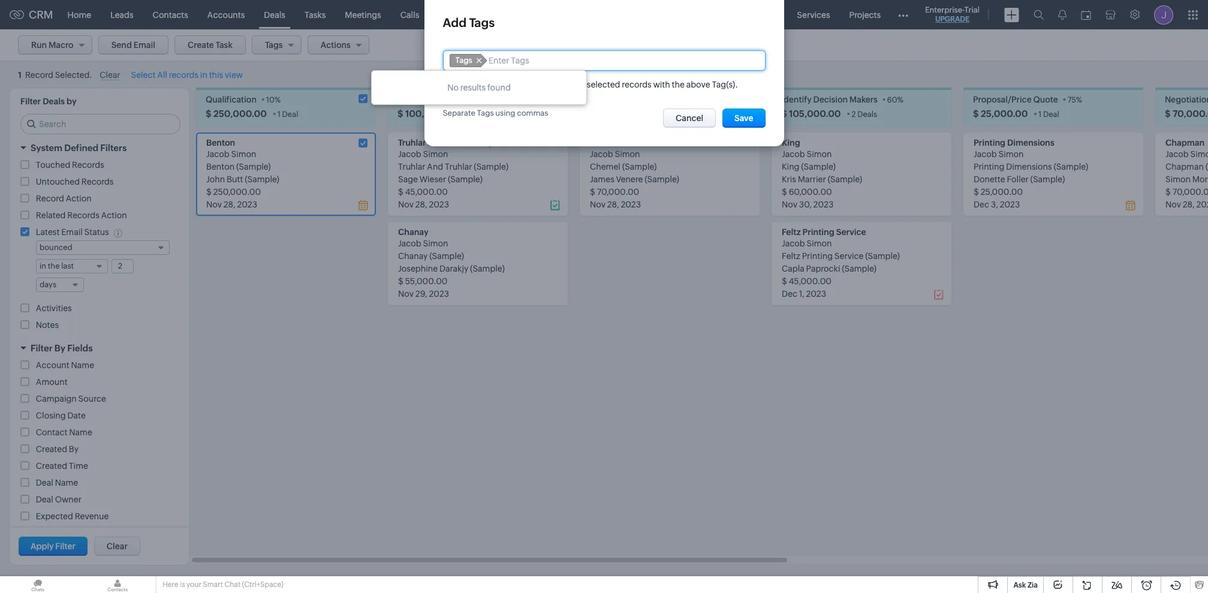Task type: describe. For each thing, give the bounding box(es) containing it.
1 for $ 25,000.00
[[1039, 110, 1042, 119]]

proposal/price quote
[[973, 95, 1058, 105]]

% for $ 100,000.00
[[476, 96, 482, 105]]

proposition
[[613, 95, 658, 105]]

apply filter button
[[19, 537, 87, 556]]

by for filter
[[54, 343, 65, 353]]

1 horizontal spatial records
[[622, 80, 652, 89]]

is
[[180, 580, 185, 589]]

date
[[67, 411, 86, 420]]

$ down identify
[[781, 109, 787, 119]]

deals link
[[254, 0, 295, 29]]

0 vertical spatial and
[[428, 138, 444, 148]]

jacob inside chemel jacob simon chemel (sample) james venere (sample) $ 70,000.00 nov 28, 2023
[[590, 149, 613, 159]]

1 chapman from the top
[[1166, 138, 1205, 148]]

needs
[[398, 95, 423, 105]]

nov for chemel jacob simon chemel (sample) james venere (sample) $ 70,000.00 nov 28, 2023
[[590, 200, 606, 209]]

nov inside the 'truhlar and truhlar attys jacob simon truhlar and truhlar (sample) sage wieser (sample) $ 45,000.00 nov 28, 2023'
[[398, 200, 414, 209]]

2 chanay from the top
[[398, 251, 428, 261]]

(sample) up donette foller (sample) link
[[1054, 162, 1088, 172]]

2 actions from the left
[[1141, 40, 1170, 50]]

enterprise-trial upgrade
[[925, 5, 980, 23]]

printing down $ 25,000.00
[[974, 138, 1006, 148]]

benton (sample) link
[[206, 162, 271, 172]]

$ down needs on the left
[[398, 109, 403, 119]]

stageview
[[18, 71, 66, 81]]

(sample) up john butt (sample) link
[[236, 162, 271, 172]]

$ inside the 'truhlar and truhlar attys jacob simon truhlar and truhlar (sample) sage wieser (sample) $ 45,000.00 nov 28, 2023'
[[398, 187, 403, 197]]

chemel link
[[590, 138, 621, 148]]

truhlar up truhlar and truhlar (sample) link
[[446, 138, 474, 148]]

your
[[186, 580, 201, 589]]

chanay (sample) link
[[398, 251, 464, 261]]

2023 inside the 'truhlar and truhlar attys jacob simon truhlar and truhlar (sample) sage wieser (sample) $ 45,000.00 nov 28, 2023'
[[429, 200, 449, 209]]

name for account name
[[71, 360, 94, 370]]

select
[[131, 70, 156, 80]]

kris
[[782, 175, 796, 184]]

home
[[68, 10, 91, 19]]

printing up the donette
[[974, 162, 1005, 172]]

0 vertical spatial service
[[836, 227, 866, 237]]

campaign source
[[36, 394, 106, 403]]

crm link
[[10, 8, 53, 21]]

$ inside king jacob simon king (sample) kris marrier (sample) $ 60,000.00 nov 30, 2023
[[782, 187, 787, 197]]

josephine darakjy (sample) link
[[398, 264, 505, 274]]

notes
[[36, 320, 59, 330]]

upgrade
[[935, 15, 970, 23]]

run
[[31, 40, 47, 50]]

filter inside button
[[55, 542, 75, 551]]

28, inside chapman jacob simo chapman ( simon mora $ 70,000.0 nov 28, 202
[[1183, 200, 1195, 209]]

touched records
[[36, 160, 104, 170]]

chanay jacob simon chanay (sample) josephine darakjy (sample) $ 55,000.00 nov 29, 2023
[[398, 227, 505, 299]]

filter for filter deals by
[[20, 97, 41, 106]]

time
[[69, 461, 88, 470]]

jacob inside printing dimensions jacob simon printing dimensions (sample) donette foller (sample) $ 25,000.00 dec 3, 2023
[[974, 149, 997, 159]]

created for created time
[[36, 461, 67, 470]]

0 vertical spatial action
[[66, 194, 92, 203]]

james venere (sample) link
[[590, 175, 679, 184]]

1 vertical spatial clear
[[107, 542, 128, 551]]

run macro button
[[18, 35, 92, 55]]

1 for $ 250,000.00
[[277, 110, 281, 119]]

truhlar up sage
[[398, 162, 425, 172]]

projects link
[[840, 0, 891, 29]]

tasks link
[[295, 0, 335, 29]]

tags right existing
[[544, 80, 562, 89]]

(sample) right darakjy
[[470, 264, 505, 274]]

2023 inside king jacob simon king (sample) kris marrier (sample) $ 60,000.00 nov 30, 2023
[[813, 200, 834, 209]]

create task button
[[174, 35, 246, 55]]

wieser
[[420, 175, 446, 184]]

related
[[36, 211, 66, 220]]

1 actions from the left
[[321, 40, 351, 50]]

(sample) down truhlar and truhlar (sample) link
[[448, 175, 483, 184]]

28, inside the 'truhlar and truhlar attys jacob simon truhlar and truhlar (sample) sage wieser (sample) $ 45,000.00 nov 28, 2023'
[[415, 200, 427, 209]]

signals image
[[1058, 10, 1067, 20]]

accounts
[[207, 10, 245, 19]]

(sample) up james venere (sample) link
[[622, 162, 657, 172]]

(sample) down attys
[[474, 162, 509, 172]]

campaign
[[36, 394, 77, 403]]

makers
[[850, 95, 878, 105]]

filter by fields button
[[10, 337, 189, 358]]

deal up expected
[[36, 494, 53, 504]]

1 horizontal spatial in
[[564, 80, 571, 89]]

(sample) down printing dimensions (sample) link
[[1031, 175, 1065, 184]]

1 % from the left
[[275, 96, 281, 105]]

$ inside printing dimensions jacob simon printing dimensions (sample) donette foller (sample) $ 25,000.00 dec 3, 2023
[[974, 187, 979, 197]]

Tags field
[[443, 50, 765, 71]]

(sample) down feltz printing service (sample) link
[[842, 264, 877, 274]]

60 %
[[887, 96, 904, 105]]

mora
[[1193, 175, 1208, 184]]

deal right $ 250,000.00
[[282, 110, 298, 119]]

related records action
[[36, 211, 127, 220]]

deal inside 'button'
[[1066, 40, 1084, 50]]

record
[[25, 70, 53, 80]]

trial
[[965, 5, 980, 14]]

1 chanay from the top
[[398, 227, 429, 237]]

deal down quote
[[1043, 110, 1059, 119]]

105,000.00
[[789, 109, 841, 119]]

(sample) right venere
[[645, 175, 679, 184]]

deals down 20 %
[[475, 110, 495, 119]]

here
[[162, 580, 178, 589]]

system defined filters
[[31, 143, 127, 153]]

created by
[[36, 444, 79, 454]]

$ inside negotiation $ 70,000.0
[[1165, 109, 1171, 119]]

Enter Tags text field
[[489, 55, 759, 65]]

nov inside chapman jacob simo chapman ( simon mora $ 70,000.0 nov 28, 202
[[1166, 200, 1181, 209]]

2 feltz from the top
[[782, 251, 800, 261]]

2 the from the left
[[672, 80, 685, 89]]

1 70,000.00 from the top
[[597, 109, 645, 119]]

save button
[[723, 109, 765, 128]]

value proposition
[[589, 95, 658, 105]]

john butt (sample) link
[[206, 175, 279, 184]]

revenue
[[75, 511, 109, 521]]

3,
[[991, 200, 998, 209]]

tags inside tags field
[[455, 56, 472, 65]]

$ down qualification
[[206, 109, 211, 119]]

contacts image
[[80, 576, 155, 593]]

created for created by
[[36, 444, 67, 454]]

fields
[[67, 343, 93, 353]]

commas
[[517, 109, 548, 118]]

tags down deals link at the left top of page
[[265, 40, 283, 50]]

select all records in this view
[[131, 70, 243, 80]]

name for contact name
[[69, 427, 92, 437]]

calls
[[400, 10, 419, 19]]

apply filter
[[31, 542, 75, 551]]

deal down with
[[660, 110, 676, 119]]

1 horizontal spatial action
[[101, 211, 127, 220]]

defined
[[64, 143, 98, 153]]

% for $ 105,000.00
[[897, 96, 904, 105]]

contacts link
[[143, 0, 198, 29]]

% for $ 25,000.00
[[1076, 96, 1082, 105]]

donette foller (sample) link
[[974, 175, 1065, 184]]

closing date
[[36, 411, 86, 420]]

printing up 'paprocki'
[[802, 251, 833, 261]]

(sample) up josephine darakjy (sample) link
[[429, 251, 464, 261]]

marrier
[[798, 175, 826, 184]]

1,
[[799, 289, 804, 299]]

filter deals by
[[20, 97, 77, 106]]

29,
[[415, 289, 427, 299]]

identify
[[781, 95, 812, 105]]

truhlar and truhlar attys link
[[398, 138, 497, 148]]

dec inside feltz printing service jacob simon feltz printing service (sample) capla paprocki (sample) $ 45,000.00 dec 1, 2023
[[782, 289, 797, 299]]

0 vertical spatial dimensions
[[1007, 138, 1054, 148]]

30,
[[799, 200, 812, 209]]

no
[[447, 83, 459, 92]]

0 horizontal spatial records
[[169, 70, 199, 80]]

tag(s).
[[712, 80, 738, 89]]

1 250,000.00 from the top
[[213, 109, 267, 119]]

create for create deal
[[1038, 40, 1065, 50]]

$ down proposal/price
[[973, 109, 979, 119]]

overwrite
[[455, 80, 494, 89]]

enterprise-
[[925, 5, 965, 14]]

add tags
[[443, 16, 495, 29]]

created time
[[36, 461, 88, 470]]

chapman link
[[1166, 138, 1205, 148]]

results
[[460, 83, 486, 92]]

jacob inside chapman jacob simo chapman ( simon mora $ 70,000.0 nov 28, 202
[[1166, 149, 1189, 159]]

printing dimensions link
[[974, 138, 1054, 148]]

tasks
[[305, 10, 326, 19]]

deal up deal owner
[[36, 478, 53, 487]]

1 vertical spatial service
[[835, 251, 864, 261]]

send email button
[[98, 35, 168, 55]]

calls link
[[391, 0, 429, 29]]

untouched records
[[36, 177, 114, 187]]



Task type: locate. For each thing, give the bounding box(es) containing it.
1 2 deals from the left
[[469, 110, 495, 119]]

filters
[[100, 143, 127, 153]]

$ inside chapman jacob simo chapman ( simon mora $ 70,000.0 nov 28, 202
[[1166, 187, 1171, 197]]

send email
[[111, 40, 155, 50]]

simon inside king jacob simon king (sample) kris marrier (sample) $ 60,000.00 nov 30, 2023
[[807, 149, 832, 159]]

2 king from the top
[[782, 162, 800, 172]]

create
[[188, 40, 214, 50], [1038, 40, 1065, 50]]

1 vertical spatial dec
[[782, 289, 797, 299]]

services link
[[787, 0, 840, 29]]

2 70,000.00 from the top
[[597, 187, 639, 197]]

identify decision makers
[[781, 95, 878, 105]]

jacob up sage
[[398, 149, 421, 159]]

nov down the simon mora link
[[1166, 200, 1181, 209]]

system defined filters button
[[10, 137, 189, 158]]

1 vertical spatial king
[[782, 162, 800, 172]]

crm
[[29, 8, 53, 21]]

28,
[[415, 200, 427, 209], [607, 200, 619, 209], [1183, 200, 1195, 209]]

feltz printing service (sample) link
[[782, 251, 900, 261]]

2023 down venere
[[621, 200, 641, 209]]

0 vertical spatial 45,000.00
[[405, 187, 448, 197]]

0 vertical spatial clear
[[100, 70, 120, 80]]

analytics
[[488, 10, 524, 19]]

truhlar down $ 100,000.00
[[398, 138, 426, 148]]

0 vertical spatial 250,000.00
[[213, 109, 267, 119]]

5 % from the left
[[1076, 96, 1082, 105]]

filter by fields
[[31, 343, 93, 353]]

by
[[54, 343, 65, 353], [69, 444, 79, 454]]

simon down truhlar and truhlar attys link
[[423, 149, 448, 159]]

records
[[169, 70, 199, 80], [622, 80, 652, 89]]

nov down james at the top
[[590, 200, 606, 209]]

deals down makers at right
[[858, 110, 877, 119]]

1 chemel from the top
[[590, 138, 621, 148]]

1 horizontal spatial 2
[[852, 110, 856, 119]]

$ down the josephine
[[398, 277, 403, 286]]

records down touched records
[[81, 177, 114, 187]]

dec inside printing dimensions jacob simon printing dimensions (sample) donette foller (sample) $ 25,000.00 dec 3, 2023
[[974, 200, 989, 209]]

75 %
[[1068, 96, 1082, 105]]

1 1 deal from the left
[[277, 110, 298, 119]]

2023 right 1,
[[806, 289, 826, 299]]

no results found
[[447, 83, 511, 92]]

1 deal down "10 %"
[[277, 110, 298, 119]]

simon inside chemel jacob simon chemel (sample) james venere (sample) $ 70,000.00 nov 28, 2023
[[615, 149, 640, 159]]

$ inside chemel jacob simon chemel (sample) james venere (sample) $ 70,000.00 nov 28, 2023
[[590, 187, 595, 197]]

feltz down the 30, on the top of page
[[782, 227, 801, 237]]

$ down the simon mora link
[[1166, 187, 1171, 197]]

here is your smart chat (ctrl+space)
[[162, 580, 283, 589]]

simon inside feltz printing service jacob simon feltz printing service (sample) capla paprocki (sample) $ 45,000.00 dec 1, 2023
[[807, 239, 832, 248]]

ask
[[1014, 581, 1026, 589]]

email for send
[[133, 40, 155, 50]]

% right makers at right
[[897, 96, 904, 105]]

2 horizontal spatial 28,
[[1183, 200, 1195, 209]]

chapman jacob simo chapman ( simon mora $ 70,000.0 nov 28, 202
[[1166, 138, 1208, 209]]

cancel button
[[663, 109, 716, 128]]

4 % from the left
[[897, 96, 904, 105]]

1 horizontal spatial 1 deal
[[1039, 110, 1059, 119]]

records
[[72, 160, 104, 170], [81, 177, 114, 187], [67, 211, 99, 220]]

name down 'fields'
[[71, 360, 94, 370]]

0 horizontal spatial dec
[[782, 289, 797, 299]]

1 vertical spatial 70,000.00
[[597, 187, 639, 197]]

1 horizontal spatial the
[[672, 80, 685, 89]]

jacob up the donette
[[974, 149, 997, 159]]

capla paprocki (sample) link
[[782, 264, 877, 274]]

None text field
[[112, 259, 133, 273]]

simon mora link
[[1166, 175, 1208, 184]]

2 25,000.00 from the top
[[981, 187, 1023, 197]]

source
[[78, 394, 106, 403]]

amount
[[36, 377, 67, 387]]

1 vertical spatial 45,000.00
[[789, 277, 832, 286]]

simon inside chapman jacob simo chapman ( simon mora $ 70,000.0 nov 28, 202
[[1166, 175, 1191, 184]]

chemel up chemel (sample) link
[[590, 138, 621, 148]]

signals element
[[1051, 0, 1074, 29]]

% down no results found
[[476, 96, 482, 105]]

task
[[216, 40, 233, 50]]

leads
[[110, 10, 133, 19]]

$ 70,000.00
[[589, 109, 645, 119]]

chemel up james at the top
[[590, 162, 621, 172]]

(
[[1206, 162, 1208, 172]]

2 vertical spatial records
[[67, 211, 99, 220]]

2023 inside printing dimensions jacob simon printing dimensions (sample) donette foller (sample) $ 25,000.00 dec 3, 2023
[[1000, 200, 1020, 209]]

by for created
[[69, 444, 79, 454]]

records for touched
[[72, 160, 104, 170]]

dimensions up donette foller (sample) link
[[1006, 162, 1052, 172]]

1 horizontal spatial 28,
[[607, 200, 619, 209]]

records for related
[[67, 211, 99, 220]]

70,000.0 inside negotiation $ 70,000.0
[[1173, 109, 1208, 119]]

simon down chapman ( link at the right
[[1166, 175, 1191, 184]]

dec left 1,
[[782, 289, 797, 299]]

2 vertical spatial filter
[[55, 542, 75, 551]]

1 vertical spatial 250,000.00
[[213, 187, 261, 197]]

chemel (sample) link
[[590, 162, 657, 172]]

2 create from the left
[[1038, 40, 1065, 50]]

deal owner
[[36, 494, 81, 504]]

1 vertical spatial action
[[101, 211, 127, 220]]

chapman up simo
[[1166, 138, 1205, 148]]

1 horizontal spatial create
[[1038, 40, 1065, 50]]

nov left 29,
[[398, 289, 414, 299]]

25,000.00 down proposal/price
[[981, 109, 1028, 119]]

created down contact
[[36, 444, 67, 454]]

record action
[[36, 194, 92, 203]]

1 vertical spatial dimensions
[[1006, 162, 1052, 172]]

king link
[[782, 138, 800, 148]]

create deal
[[1038, 40, 1084, 50]]

service
[[836, 227, 866, 237], [835, 251, 864, 261]]

20 %
[[466, 96, 482, 105]]

create inside create deal 'button'
[[1038, 40, 1065, 50]]

separate
[[443, 109, 475, 118]]

1 create from the left
[[188, 40, 214, 50]]

2 250,000.00 from the top
[[213, 187, 261, 197]]

Search text field
[[21, 115, 180, 134]]

1 deal for $ 25,000.00
[[1039, 110, 1059, 119]]

2023 right 29,
[[429, 289, 449, 299]]

1 horizontal spatial 2 deals
[[852, 110, 877, 119]]

email down related records action
[[61, 227, 83, 237]]

$ 100,000.00
[[398, 109, 458, 119]]

email inside button
[[133, 40, 155, 50]]

deals left tasks link at the left of page
[[264, 10, 285, 19]]

clear up contacts 'image'
[[107, 542, 128, 551]]

1 deal for $ 250,000.00
[[277, 110, 298, 119]]

0 vertical spatial dec
[[974, 200, 989, 209]]

chapman up the simon mora link
[[1166, 162, 1204, 172]]

3 % from the left
[[678, 96, 684, 105]]

1 25,000.00 from the top
[[981, 109, 1028, 119]]

create for create task
[[188, 40, 214, 50]]

0 vertical spatial by
[[54, 343, 65, 353]]

1 vertical spatial 70,000.0
[[1173, 187, 1208, 197]]

name for deal name
[[55, 478, 78, 487]]

0 horizontal spatial the
[[572, 80, 585, 89]]

2023 right the 30, on the top of page
[[813, 200, 834, 209]]

tags up overwrite
[[455, 56, 472, 65]]

2 down makers at right
[[852, 110, 856, 119]]

1 the from the left
[[572, 80, 585, 89]]

printing down the 30, on the top of page
[[803, 227, 834, 237]]

king jacob simon king (sample) kris marrier (sample) $ 60,000.00 nov 30, 2023
[[782, 138, 862, 209]]

0 horizontal spatial 1
[[18, 70, 22, 80]]

3 28, from the left
[[1183, 200, 1195, 209]]

1 vertical spatial by
[[69, 444, 79, 454]]

by
[[67, 97, 77, 106]]

1 2 from the left
[[469, 110, 473, 119]]

feltz printing service link
[[782, 227, 866, 237]]

1 feltz from the top
[[782, 227, 801, 237]]

dimensions up printing dimensions (sample) link
[[1007, 138, 1054, 148]]

70,000.00 inside chemel jacob simon chemel (sample) james venere (sample) $ 70,000.00 nov 28, 2023
[[597, 187, 639, 197]]

jacob inside the 'truhlar and truhlar attys jacob simon truhlar and truhlar (sample) sage wieser (sample) $ 45,000.00 nov 28, 2023'
[[398, 149, 421, 159]]

simon
[[423, 149, 448, 159], [615, 149, 640, 159], [807, 149, 832, 159], [999, 149, 1024, 159], [1166, 175, 1191, 184], [423, 239, 448, 248], [807, 239, 832, 248]]

2 % from the left
[[476, 96, 482, 105]]

nov inside king jacob simon king (sample) kris marrier (sample) $ 60,000.00 nov 30, 2023
[[782, 200, 797, 209]]

% right quote
[[1076, 96, 1082, 105]]

1 vertical spatial name
[[69, 427, 92, 437]]

0 vertical spatial records
[[72, 160, 104, 170]]

28, inside chemel jacob simon chemel (sample) james venere (sample) $ 70,000.00 nov 28, 2023
[[607, 200, 619, 209]]

filter down record
[[20, 97, 41, 106]]

1 king from the top
[[782, 138, 800, 148]]

printing
[[974, 138, 1006, 148], [974, 162, 1005, 172], [803, 227, 834, 237], [802, 251, 833, 261]]

2 70,000.0 from the top
[[1173, 187, 1208, 197]]

(sample) up kris marrier (sample) link
[[801, 162, 836, 172]]

45,000.00 inside the 'truhlar and truhlar attys jacob simon truhlar and truhlar (sample) sage wieser (sample) $ 45,000.00 nov 28, 2023'
[[405, 187, 448, 197]]

king up kris
[[782, 162, 800, 172]]

2 horizontal spatial 1
[[1039, 110, 1042, 119]]

josephine
[[398, 264, 438, 274]]

2023 inside feltz printing service jacob simon feltz printing service (sample) capla paprocki (sample) $ 45,000.00 dec 1, 2023
[[806, 289, 826, 299]]

dimensions
[[1007, 138, 1054, 148], [1006, 162, 1052, 172]]

simon up king (sample) link
[[807, 149, 832, 159]]

2 28, from the left
[[607, 200, 619, 209]]

$ down john
[[206, 187, 212, 197]]

1 vertical spatial 25,000.00
[[981, 187, 1023, 197]]

nov inside chanay jacob simon chanay (sample) josephine darakjy (sample) $ 55,000.00 nov 29, 2023
[[398, 289, 414, 299]]

250,000.00 down qualification
[[213, 109, 267, 119]]

system
[[31, 143, 62, 153]]

touched
[[36, 160, 70, 170]]

by inside dropdown button
[[54, 343, 65, 353]]

email right send
[[133, 40, 155, 50]]

the right with
[[672, 80, 685, 89]]

0 vertical spatial 25,000.00
[[981, 109, 1028, 119]]

found
[[487, 83, 511, 92]]

0 vertical spatial king
[[782, 138, 800, 148]]

45,000.00 up 1,
[[789, 277, 832, 286]]

nov inside chemel jacob simon chemel (sample) james venere (sample) $ 70,000.00 nov 28, 2023
[[590, 200, 606, 209]]

jacob inside feltz printing service jacob simon feltz printing service (sample) capla paprocki (sample) $ 45,000.00 dec 1, 2023
[[782, 239, 805, 248]]

250,000.00 inside benton (sample) john butt (sample) $ 250,000.00
[[213, 187, 261, 197]]

0 vertical spatial filter
[[20, 97, 41, 106]]

apply
[[31, 542, 54, 551]]

(sample)
[[236, 162, 271, 172], [474, 162, 509, 172], [622, 162, 657, 172], [801, 162, 836, 172], [1054, 162, 1088, 172], [245, 175, 279, 184], [448, 175, 483, 184], [645, 175, 679, 184], [828, 175, 862, 184], [1031, 175, 1065, 184], [429, 251, 464, 261], [865, 251, 900, 261], [470, 264, 505, 274], [842, 264, 877, 274]]

nov for king jacob simon king (sample) kris marrier (sample) $ 60,000.00 nov 30, 2023
[[782, 200, 797, 209]]

filter inside dropdown button
[[31, 343, 53, 353]]

jacob
[[398, 149, 421, 159], [590, 149, 613, 159], [782, 149, 805, 159], [974, 149, 997, 159], [1166, 149, 1189, 159], [398, 239, 421, 248], [782, 239, 805, 248]]

deal name
[[36, 478, 78, 487]]

1 70,000.0 from the top
[[1173, 109, 1208, 119]]

1 vertical spatial filter
[[31, 343, 53, 353]]

0 horizontal spatial create
[[188, 40, 214, 50]]

records up proposition
[[622, 80, 652, 89]]

1 horizontal spatial 1
[[277, 110, 281, 119]]

1 vertical spatial email
[[61, 227, 83, 237]]

add
[[443, 16, 467, 29]]

filter
[[20, 97, 41, 106], [31, 343, 53, 353], [55, 542, 75, 551]]

2 chapman from the top
[[1166, 162, 1204, 172]]

70,000.0 inside chapman jacob simo chapman ( simon mora $ 70,000.0 nov 28, 202
[[1173, 187, 1208, 197]]

email for latest
[[61, 227, 83, 237]]

$ down value
[[589, 109, 595, 119]]

dec left 3,
[[974, 200, 989, 209]]

truhlar
[[398, 138, 426, 148], [446, 138, 474, 148], [398, 162, 425, 172], [445, 162, 472, 172]]

(sample) right 'marrier'
[[828, 175, 862, 184]]

analysis
[[424, 95, 457, 105]]

1 horizontal spatial dec
[[974, 200, 989, 209]]

jacob up capla
[[782, 239, 805, 248]]

2 for $ 105,000.00
[[852, 110, 856, 119]]

2023 inside chanay jacob simon chanay (sample) josephine darakjy (sample) $ 55,000.00 nov 29, 2023
[[429, 289, 449, 299]]

chapman
[[1166, 138, 1205, 148], [1166, 162, 1204, 172]]

2 deals for 100,000.00
[[469, 110, 495, 119]]

donette
[[974, 175, 1005, 184]]

0 horizontal spatial 28,
[[415, 200, 427, 209]]

0 horizontal spatial email
[[61, 227, 83, 237]]

printing dimensions jacob simon printing dimensions (sample) donette foller (sample) $ 25,000.00 dec 3, 2023
[[974, 138, 1088, 209]]

name up owner
[[55, 478, 78, 487]]

%
[[275, 96, 281, 105], [476, 96, 482, 105], [678, 96, 684, 105], [897, 96, 904, 105], [1076, 96, 1082, 105]]

2 2 deals from the left
[[852, 110, 877, 119]]

1 horizontal spatial 45,000.00
[[789, 277, 832, 286]]

filter right the apply
[[55, 542, 75, 551]]

1 vertical spatial chapman
[[1166, 162, 1204, 172]]

60,000.00
[[789, 187, 832, 197]]

1 vertical spatial feltz
[[782, 251, 800, 261]]

foller
[[1007, 175, 1029, 184]]

tags down 20 %
[[477, 109, 494, 118]]

1 vertical spatial created
[[36, 461, 67, 470]]

latest email status
[[36, 227, 109, 237]]

0 horizontal spatial action
[[66, 194, 92, 203]]

250,000.00
[[213, 109, 267, 119], [213, 187, 261, 197]]

0 horizontal spatial 2
[[469, 110, 473, 119]]

benton
[[206, 162, 235, 172]]

2 2 from the left
[[852, 110, 856, 119]]

28, down wieser
[[415, 200, 427, 209]]

1 vertical spatial chanay
[[398, 251, 428, 261]]

simon inside printing dimensions jacob simon printing dimensions (sample) donette foller (sample) $ 25,000.00 dec 3, 2023
[[999, 149, 1024, 159]]

jacob inside chanay jacob simon chanay (sample) josephine darakjy (sample) $ 55,000.00 nov 29, 2023
[[398, 239, 421, 248]]

records down defined
[[72, 160, 104, 170]]

name down date
[[69, 427, 92, 437]]

all
[[157, 70, 167, 80]]

45,000.00 inside feltz printing service jacob simon feltz printing service (sample) capla paprocki (sample) $ 45,000.00 dec 1, 2023
[[789, 277, 832, 286]]

0 vertical spatial feltz
[[782, 227, 801, 237]]

1 created from the top
[[36, 444, 67, 454]]

25,000.00 inside printing dimensions jacob simon printing dimensions (sample) donette foller (sample) $ 25,000.00 dec 3, 2023
[[981, 187, 1023, 197]]

activities
[[36, 303, 72, 313]]

1 vertical spatial and
[[427, 162, 443, 172]]

projects
[[849, 10, 881, 19]]

service up capla paprocki (sample) link on the top of page
[[835, 251, 864, 261]]

in left selected
[[564, 80, 571, 89]]

chanay up chanay (sample) link on the top of the page
[[398, 227, 429, 237]]

any
[[496, 80, 510, 89]]

1 28, from the left
[[415, 200, 427, 209]]

nov for chanay jacob simon chanay (sample) josephine darakjy (sample) $ 55,000.00 nov 29, 2023
[[398, 289, 414, 299]]

dec
[[974, 200, 989, 209], [782, 289, 797, 299]]

0 vertical spatial name
[[71, 360, 94, 370]]

1 vertical spatial chemel
[[590, 162, 621, 172]]

0 vertical spatial 70,000.00
[[597, 109, 645, 119]]

1 horizontal spatial by
[[69, 444, 79, 454]]

selected
[[587, 80, 620, 89]]

0 horizontal spatial actions
[[321, 40, 351, 50]]

1 deal down quote
[[1039, 110, 1059, 119]]

save
[[735, 113, 753, 123]]

$ down sage
[[398, 187, 403, 197]]

records for untouched
[[81, 177, 114, 187]]

untouched
[[36, 177, 80, 187]]

$ inside benton (sample) john butt (sample) $ 250,000.00
[[206, 187, 212, 197]]

0 vertical spatial chanay
[[398, 227, 429, 237]]

needs analysis
[[398, 95, 457, 105]]

benton (sample) john butt (sample) $ 250,000.00
[[206, 162, 279, 197]]

jacob inside king jacob simon king (sample) kris marrier (sample) $ 60,000.00 nov 30, 2023
[[782, 149, 805, 159]]

simon down feltz printing service 'link'
[[807, 239, 832, 248]]

$ inside chanay jacob simon chanay (sample) josephine darakjy (sample) $ 55,000.00 nov 29, 2023
[[398, 277, 403, 286]]

jacob down "chemel" link on the top
[[590, 149, 613, 159]]

2 deals down 20 %
[[469, 110, 495, 119]]

28, left 202
[[1183, 200, 1195, 209]]

1 horizontal spatial actions
[[1141, 40, 1170, 50]]

simon inside chanay jacob simon chanay (sample) josephine darakjy (sample) $ 55,000.00 nov 29, 2023
[[423, 239, 448, 248]]

2 created from the top
[[36, 461, 67, 470]]

butt
[[227, 175, 243, 184]]

king (sample) link
[[782, 162, 836, 172]]

nov left the 30, on the top of page
[[782, 200, 797, 209]]

2 1 deal from the left
[[1039, 110, 1059, 119]]

2 deals for 105,000.00
[[852, 110, 877, 119]]

0 horizontal spatial 2 deals
[[469, 110, 495, 119]]

% up cancel button
[[678, 96, 684, 105]]

truhlar up sage wieser (sample) "link"
[[445, 162, 472, 172]]

2 chemel from the top
[[590, 162, 621, 172]]

simon up chemel (sample) link
[[615, 149, 640, 159]]

2 vertical spatial name
[[55, 478, 78, 487]]

2 for $ 100,000.00
[[469, 110, 473, 119]]

0 vertical spatial created
[[36, 444, 67, 454]]

tags right add
[[469, 16, 495, 29]]

2023 inside chemel jacob simon chemel (sample) james venere (sample) $ 70,000.00 nov 28, 2023
[[621, 200, 641, 209]]

deals left by
[[43, 97, 65, 106]]

0 horizontal spatial 1 deal
[[277, 110, 298, 119]]

(sample) down benton (sample) link
[[245, 175, 279, 184]]

filter for filter by fields
[[31, 343, 53, 353]]

the
[[572, 80, 585, 89], [672, 80, 685, 89]]

100,000.00
[[405, 109, 458, 119]]

1 vertical spatial records
[[81, 177, 114, 187]]

chats image
[[0, 576, 76, 593]]

king up king (sample) link
[[782, 138, 800, 148]]

0 horizontal spatial 45,000.00
[[405, 187, 448, 197]]

$ inside feltz printing service jacob simon feltz printing service (sample) capla paprocki (sample) $ 45,000.00 dec 1, 2023
[[782, 277, 787, 286]]

0 vertical spatial email
[[133, 40, 155, 50]]

0 vertical spatial 70,000.0
[[1173, 109, 1208, 119]]

$ down capla
[[782, 277, 787, 286]]

2023
[[429, 200, 449, 209], [621, 200, 641, 209], [813, 200, 834, 209], [1000, 200, 1020, 209], [429, 289, 449, 299], [806, 289, 826, 299]]

2 down 20
[[469, 110, 473, 119]]

1 horizontal spatial email
[[133, 40, 155, 50]]

0 vertical spatial chapman
[[1166, 138, 1205, 148]]

proposal/price
[[973, 95, 1032, 105]]

$ down the donette
[[974, 187, 979, 197]]

70,000.00 down value proposition
[[597, 109, 645, 119]]

0 vertical spatial chemel
[[590, 138, 621, 148]]

the left selected
[[572, 80, 585, 89]]

tags
[[469, 16, 495, 29], [265, 40, 283, 50], [455, 56, 472, 65], [544, 80, 562, 89], [477, 109, 494, 118]]

simon inside the 'truhlar and truhlar attys jacob simon truhlar and truhlar (sample) sage wieser (sample) $ 45,000.00 nov 28, 2023'
[[423, 149, 448, 159]]

0 horizontal spatial by
[[54, 343, 65, 353]]

simon up chanay (sample) link on the top of the page
[[423, 239, 448, 248]]

leads link
[[101, 0, 143, 29]]

and down 100,000.00
[[428, 138, 444, 148]]

jacob down king link at right
[[782, 149, 805, 159]]

$ down james at the top
[[590, 187, 595, 197]]

(sample) up capla paprocki (sample) link on the top of page
[[865, 251, 900, 261]]

create inside 'create task' button
[[188, 40, 214, 50]]

0 horizontal spatial in
[[200, 70, 207, 80]]



Task type: vqa. For each thing, say whether or not it's contained in the screenshot.
Calendar image
no



